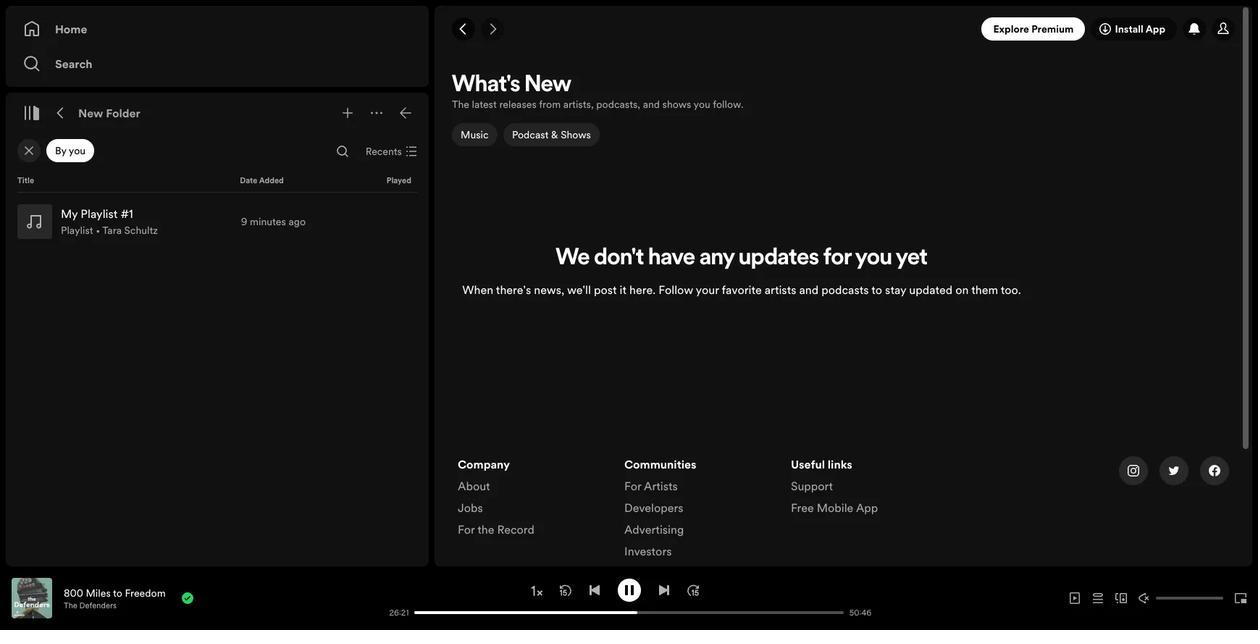 Task type: locate. For each thing, give the bounding box(es) containing it.
0 vertical spatial new
[[525, 74, 572, 97]]

install
[[1116, 22, 1144, 36]]

home
[[55, 21, 87, 37]]

2 horizontal spatial you
[[856, 247, 893, 270]]

new folder button
[[75, 101, 143, 125]]

about link
[[458, 478, 490, 500]]

to inside 800 miles to freedom the defenders
[[113, 586, 122, 600]]

Recents, List view field
[[354, 140, 426, 163]]

list
[[458, 457, 607, 543], [625, 457, 774, 587], [791, 457, 941, 522]]

added
[[259, 175, 284, 186]]

2 vertical spatial you
[[856, 247, 893, 270]]

new
[[525, 74, 572, 97], [78, 105, 103, 121]]

1 horizontal spatial app
[[1146, 22, 1166, 36]]

what's new image
[[1189, 23, 1201, 35]]

0 horizontal spatial and
[[643, 97, 660, 112]]

new inside what's new the latest releases from artists, podcasts, and shows you follow.
[[525, 74, 572, 97]]

1 vertical spatial the
[[64, 600, 77, 611]]

and inside what's new the latest releases from artists, podcasts, and shows you follow.
[[643, 97, 660, 112]]

0 vertical spatial and
[[643, 97, 660, 112]]

the
[[452, 97, 470, 112], [64, 600, 77, 611]]

for left the the
[[458, 522, 475, 538]]

•
[[96, 223, 100, 238]]

company about jobs for the record
[[458, 457, 535, 538]]

to
[[872, 282, 883, 298], [113, 586, 122, 600]]

0 vertical spatial for
[[625, 478, 642, 494]]

Music checkbox
[[452, 123, 498, 146]]

the
[[478, 522, 495, 538]]

defenders
[[79, 600, 117, 611]]

1 vertical spatial new
[[78, 105, 103, 121]]

2 list from the left
[[625, 457, 774, 587]]

0 horizontal spatial the
[[64, 600, 77, 611]]

you
[[694, 97, 711, 112], [69, 143, 86, 158], [856, 247, 893, 270]]

new folder
[[78, 105, 140, 121]]

post
[[594, 282, 617, 298]]

investors
[[625, 543, 672, 559]]

new inside button
[[78, 105, 103, 121]]

go forward image
[[487, 23, 499, 35]]

podcast
[[512, 128, 549, 142]]

app inside top bar and user menu element
[[1146, 22, 1166, 36]]

1 horizontal spatial and
[[800, 282, 819, 298]]

you inside checkbox
[[69, 143, 86, 158]]

folder
[[106, 105, 140, 121]]

1 horizontal spatial list
[[625, 457, 774, 587]]

artists
[[765, 282, 797, 298]]

record
[[497, 522, 535, 538]]

for the record link
[[458, 522, 535, 543]]

by
[[55, 143, 66, 158]]

By you checkbox
[[46, 139, 94, 162]]

and
[[643, 97, 660, 112], [800, 282, 819, 298]]

connect to a device image
[[1116, 593, 1128, 604]]

1 vertical spatial for
[[458, 522, 475, 538]]

vendors link
[[625, 565, 668, 587]]

i remember everything (feat. kacey musgraves) - song and lyrics by zach bryan, kacey musgraves | spotify element
[[435, 70, 1253, 630]]

1 vertical spatial to
[[113, 586, 122, 600]]

now playing view image
[[34, 585, 46, 596]]

0 horizontal spatial app
[[856, 500, 878, 516]]

twitter image
[[1169, 465, 1180, 477]]

you right by
[[69, 143, 86, 158]]

and right artists
[[800, 282, 819, 298]]

for
[[625, 478, 642, 494], [458, 522, 475, 538]]

follow
[[659, 282, 693, 298]]

player controls element
[[208, 579, 879, 618]]

1 vertical spatial and
[[800, 282, 819, 298]]

1 horizontal spatial the
[[452, 97, 470, 112]]

next image
[[658, 584, 670, 596]]

app right install
[[1146, 22, 1166, 36]]

50:46
[[850, 608, 872, 618]]

skip forward 15 seconds image
[[687, 584, 699, 596]]

install app link
[[1092, 17, 1178, 41]]

for
[[824, 247, 852, 270]]

title
[[17, 175, 34, 186]]

0 vertical spatial the
[[452, 97, 470, 112]]

developers
[[625, 500, 684, 516]]

3 list from the left
[[791, 457, 941, 522]]

list containing communities
[[625, 457, 774, 587]]

miles
[[86, 586, 111, 600]]

updated
[[910, 282, 953, 298]]

group inside main "element"
[[12, 199, 423, 245]]

what's new the latest releases from artists, podcasts, and shows you follow.
[[452, 74, 744, 112]]

app inside useful links support free mobile app
[[856, 500, 878, 516]]

for inside company about jobs for the record
[[458, 522, 475, 538]]

date
[[240, 175, 258, 186]]

to inside i remember everything (feat. kacey musgraves) - song and lyrics by zach bryan, kacey musgraves | spotify element
[[872, 282, 883, 298]]

26:22
[[388, 608, 409, 618]]

for inside the communities for artists developers advertising investors vendors
[[625, 478, 642, 494]]

800 miles to freedom link
[[64, 586, 166, 600]]

to right miles at the left of page
[[113, 586, 122, 600]]

advertising link
[[625, 522, 684, 543]]

for left artists
[[625, 478, 642, 494]]

podcasts,
[[597, 97, 641, 112]]

the left the latest
[[452, 97, 470, 112]]

0 vertical spatial to
[[872, 282, 883, 298]]

list containing company
[[458, 457, 607, 543]]

explore
[[994, 22, 1030, 36]]

0 horizontal spatial for
[[458, 522, 475, 538]]

when there's news, we'll post it here. follow your favorite artists and podcasts to stay updated on them too.
[[463, 282, 1022, 298]]

home link
[[23, 14, 412, 43]]

top bar and user menu element
[[435, 6, 1253, 52]]

0 horizontal spatial new
[[78, 105, 103, 121]]

app right mobile
[[856, 500, 878, 516]]

1 horizontal spatial new
[[525, 74, 572, 97]]

shows
[[663, 97, 692, 112]]

2 horizontal spatial list
[[791, 457, 941, 522]]

group
[[12, 199, 423, 245]]

and left 'shows'
[[643, 97, 660, 112]]

the left the defenders
[[64, 600, 77, 611]]

new up podcast & shows on the top
[[525, 74, 572, 97]]

1 vertical spatial app
[[856, 500, 878, 516]]

app
[[1146, 22, 1166, 36], [856, 500, 878, 516]]

0 vertical spatial app
[[1146, 22, 1166, 36]]

useful links support free mobile app
[[791, 457, 878, 516]]

None search field
[[331, 140, 354, 163]]

to left stay
[[872, 282, 883, 298]]

played
[[387, 175, 412, 186]]

from
[[539, 97, 561, 112]]

0 horizontal spatial list
[[458, 457, 607, 543]]

you right 'for' on the right top
[[856, 247, 893, 270]]

shows
[[561, 128, 591, 142]]

group containing playlist
[[12, 199, 423, 245]]

1 horizontal spatial for
[[625, 478, 642, 494]]

there's
[[496, 282, 531, 298]]

0 horizontal spatial to
[[113, 586, 122, 600]]

don't
[[594, 247, 644, 270]]

when
[[463, 282, 494, 298]]

1 list from the left
[[458, 457, 607, 543]]

0 horizontal spatial you
[[69, 143, 86, 158]]

artists,
[[564, 97, 594, 112]]

communities
[[625, 457, 697, 472]]

new left folder
[[78, 105, 103, 121]]

1 vertical spatial you
[[69, 143, 86, 158]]

0 vertical spatial you
[[694, 97, 711, 112]]

1 horizontal spatial to
[[872, 282, 883, 298]]

you right 'shows'
[[694, 97, 711, 112]]

pause image
[[624, 584, 635, 596]]

we'll
[[567, 282, 591, 298]]

1 horizontal spatial you
[[694, 97, 711, 112]]



Task type: vqa. For each thing, say whether or not it's contained in the screenshot.
I Remember Everything (feat. Kacey Musgraves) - song and lyrics by Zach Bryan, Kacey Musgraves | Spotify element
yes



Task type: describe. For each thing, give the bounding box(es) containing it.
search
[[55, 56, 93, 72]]

yet
[[896, 247, 928, 270]]

recents
[[366, 144, 402, 159]]

vendors
[[625, 565, 668, 581]]

Podcast & Shows checkbox
[[503, 123, 600, 146]]

jobs
[[458, 500, 483, 516]]

change speed image
[[529, 584, 544, 599]]

free
[[791, 500, 814, 516]]

releases
[[500, 97, 537, 112]]

free mobile app link
[[791, 500, 878, 522]]

any
[[700, 247, 735, 270]]

date added
[[240, 175, 284, 186]]

main element
[[6, 6, 429, 567]]

premium
[[1032, 22, 1074, 36]]

install app
[[1116, 22, 1166, 36]]

search in your library image
[[337, 146, 348, 157]]

favorite
[[722, 282, 762, 298]]

communities for artists developers advertising investors vendors
[[625, 457, 697, 581]]

them
[[972, 282, 999, 298]]

we
[[556, 247, 590, 270]]

go back image
[[458, 23, 470, 35]]

updates
[[739, 247, 820, 270]]

here.
[[630, 282, 656, 298]]

your
[[696, 282, 719, 298]]

clear filters image
[[23, 145, 35, 157]]

investors link
[[625, 543, 672, 565]]

stay
[[886, 282, 907, 298]]

previous image
[[589, 584, 600, 596]]

instagram image
[[1128, 465, 1140, 477]]

tara
[[102, 223, 122, 238]]

volume off image
[[1139, 593, 1151, 604]]

by you
[[55, 143, 86, 158]]

you inside what's new the latest releases from artists, podcasts, and shows you follow.
[[694, 97, 711, 112]]

none search field inside main "element"
[[331, 140, 354, 163]]

schultz
[[124, 223, 158, 238]]

explore premium
[[994, 22, 1074, 36]]

about
[[458, 478, 490, 494]]

useful
[[791, 457, 825, 472]]

playlist • tara schultz
[[61, 223, 158, 238]]

have
[[649, 247, 696, 270]]

for artists link
[[625, 478, 678, 500]]

skip back 15 seconds image
[[560, 584, 571, 596]]

links
[[828, 457, 853, 472]]

search link
[[23, 49, 412, 78]]

800 miles to freedom the defenders
[[64, 586, 166, 611]]

list containing useful links
[[791, 457, 941, 522]]

support link
[[791, 478, 833, 500]]

company
[[458, 457, 510, 472]]

the inside what's new the latest releases from artists, podcasts, and shows you follow.
[[452, 97, 470, 112]]

facebook image
[[1209, 465, 1221, 477]]

what's
[[452, 74, 521, 97]]

&
[[551, 128, 558, 142]]

news,
[[534, 282, 565, 298]]

podcasts
[[822, 282, 869, 298]]

explore premium button
[[982, 17, 1086, 41]]

800
[[64, 586, 83, 600]]

the inside 800 miles to freedom the defenders
[[64, 600, 77, 611]]

now playing: 800 miles to freedom by the defenders footer
[[12, 578, 380, 619]]

podcast & shows
[[512, 128, 591, 142]]

jobs link
[[458, 500, 483, 522]]

latest
[[472, 97, 497, 112]]

we don't have any updates for you yet
[[556, 247, 928, 270]]

the defenders link
[[64, 600, 117, 611]]

follow.
[[713, 97, 744, 112]]

too.
[[1001, 282, 1022, 298]]

artists
[[644, 478, 678, 494]]

it
[[620, 282, 627, 298]]

developers link
[[625, 500, 684, 522]]

on
[[956, 282, 969, 298]]

support
[[791, 478, 833, 494]]

mobile
[[817, 500, 854, 516]]

music
[[461, 128, 489, 142]]

freedom
[[125, 586, 166, 600]]

playlist
[[61, 223, 93, 238]]

advertising
[[625, 522, 684, 538]]



